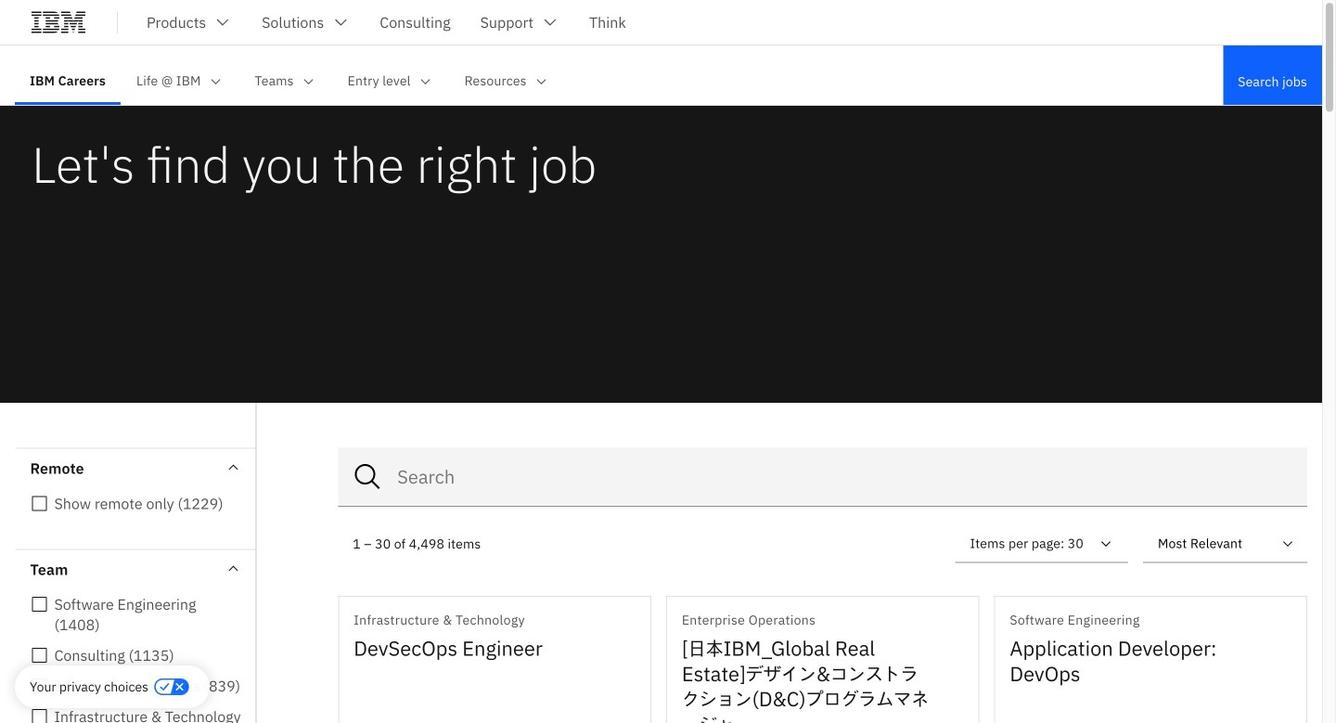 Task type: vqa. For each thing, say whether or not it's contained in the screenshot.
LET'S TALK element
no



Task type: describe. For each thing, give the bounding box(es) containing it.
your privacy choices element
[[30, 677, 149, 697]]



